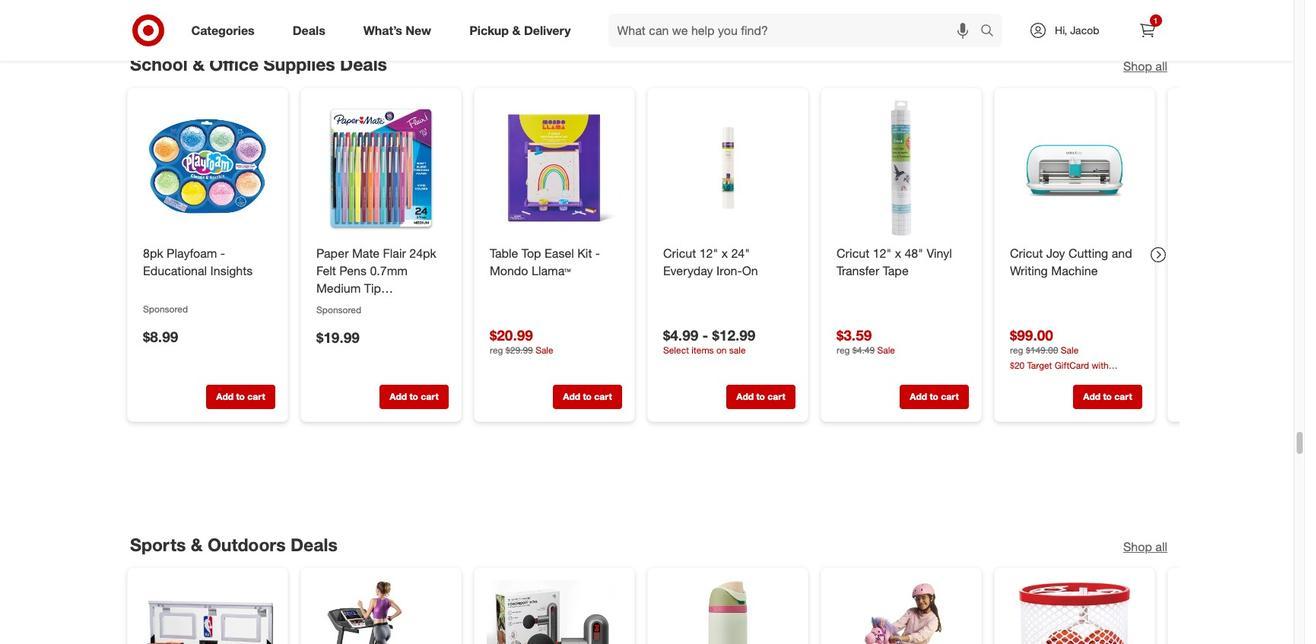 Task type: locate. For each thing, give the bounding box(es) containing it.
1 all from the top
[[1155, 58, 1167, 74]]

sports
[[130, 534, 186, 555]]

cricut inside cricut 12" x 48" vinyl transfer tape
[[836, 245, 869, 261]]

& right pickup
[[512, 22, 521, 38]]

deals down what's
[[340, 53, 387, 74]]

table
[[489, 245, 518, 261]]

3 sale from the left
[[1060, 344, 1078, 355]]

all
[[1155, 58, 1167, 74], [1155, 539, 1167, 554]]

2 horizontal spatial reg
[[1010, 344, 1023, 355]]

1 to from the left
[[236, 390, 244, 402]]

paper mate flair 24pk felt pens 0.7mm medium tip multicolored image
[[313, 100, 448, 236], [313, 100, 448, 236]]

deals right outdoors
[[290, 534, 337, 555]]

5 cart from the left
[[941, 390, 958, 402]]

cricut 12" x 24" everyday iron-on
[[663, 245, 758, 278]]

1 sale from the left
[[535, 344, 553, 355]]

0 vertical spatial shop
[[1123, 58, 1152, 74]]

1 x from the left
[[721, 245, 728, 261]]

costway 2.25hp folding electric treadmill motorized power running machine image
[[313, 581, 448, 644], [313, 581, 448, 644]]

& for pickup
[[512, 22, 521, 38]]

sale inside $3.59 reg $4.49 sale
[[877, 344, 895, 355]]

shop all link
[[1123, 58, 1167, 75], [1123, 538, 1167, 555]]

mate
[[352, 245, 379, 261]]

$12.99
[[712, 326, 755, 343]]

sale right $29.99
[[535, 344, 553, 355]]

1 vertical spatial shop
[[1123, 539, 1152, 554]]

to for $20.99
[[583, 390, 591, 402]]

$4.49
[[852, 344, 874, 355]]

reg down $3.59
[[836, 344, 850, 355]]

cricut up transfer
[[836, 245, 869, 261]]

0 vertical spatial &
[[512, 22, 521, 38]]

1 vertical spatial shop all
[[1123, 539, 1167, 554]]

3 to from the left
[[583, 390, 591, 402]]

2 sale from the left
[[877, 344, 895, 355]]

1 cricut from the left
[[663, 245, 696, 261]]

5 add to cart from the left
[[910, 390, 958, 402]]

sale inside '$99.00 reg $149.00 sale $20 target giftcard with purchase'
[[1060, 344, 1078, 355]]

1 cart from the left
[[247, 390, 265, 402]]

cricut 12" x 24" everyday iron-on image
[[660, 100, 795, 236], [660, 100, 795, 236]]

1 vertical spatial all
[[1155, 539, 1167, 554]]

sale
[[729, 344, 745, 355]]

on
[[716, 344, 726, 355]]

llama™
[[531, 263, 571, 278]]

0 horizontal spatial reg
[[489, 344, 503, 355]]

sharper image powerboost move deep tissue travel percussion massager image
[[486, 581, 622, 644], [486, 581, 622, 644]]

1 shop from the top
[[1123, 58, 1152, 74]]

12" inside cricut 12" x 24" everyday iron-on
[[699, 245, 718, 261]]

$20 target giftcard with purchase button
[[1010, 358, 1142, 384]]

add
[[216, 390, 233, 402], [389, 390, 407, 402], [563, 390, 580, 402], [736, 390, 753, 402], [910, 390, 927, 402], [1083, 390, 1100, 402]]

2 shop all link from the top
[[1123, 538, 1167, 555]]

reg down $20.99
[[489, 344, 503, 355]]

nba dual shot pro hoops image
[[140, 581, 275, 644], [140, 581, 275, 644]]

add to cart button for $99.00
[[1073, 384, 1142, 409]]

12"
[[699, 245, 718, 261], [873, 245, 891, 261]]

6 add to cart from the left
[[1083, 390, 1132, 402]]

purchase
[[1010, 372, 1048, 384]]

$4.99
[[663, 326, 698, 343]]

x for $4.99
[[721, 245, 728, 261]]

12" up tape
[[873, 245, 891, 261]]

1 horizontal spatial 12"
[[873, 245, 891, 261]]

shop
[[1123, 58, 1152, 74], [1123, 539, 1152, 554]]

4 add from the left
[[736, 390, 753, 402]]

2 vertical spatial deals
[[290, 534, 337, 555]]

2 shop from the top
[[1123, 539, 1152, 554]]

to
[[236, 390, 244, 402], [409, 390, 418, 402], [583, 390, 591, 402], [756, 390, 765, 402], [929, 390, 938, 402], [1103, 390, 1112, 402]]

2 reg from the left
[[836, 344, 850, 355]]

add to cart for $20.99
[[563, 390, 612, 402]]

and
[[1111, 245, 1132, 261]]

6 add from the left
[[1083, 390, 1100, 402]]

cricut up writing
[[1010, 245, 1043, 261]]

cart
[[247, 390, 265, 402], [420, 390, 438, 402], [594, 390, 612, 402], [767, 390, 785, 402], [941, 390, 958, 402], [1114, 390, 1132, 402]]

felt
[[316, 263, 336, 278]]

search
[[974, 24, 1010, 39]]

power pony powered rideable pony ride-on - princess image
[[833, 581, 969, 644], [833, 581, 969, 644]]

$3.59
[[836, 326, 871, 343]]

table top easel kit - mondo llama™
[[489, 245, 600, 278]]

insights
[[210, 263, 252, 278]]

sale up giftcard
[[1060, 344, 1078, 355]]

sale
[[535, 344, 553, 355], [877, 344, 895, 355], [1060, 344, 1078, 355]]

search button
[[974, 14, 1010, 50]]

reg inside $3.59 reg $4.49 sale
[[836, 344, 850, 355]]

8pk
[[143, 245, 163, 261]]

- up items
[[702, 326, 708, 343]]

paper mate flair 24pk felt pens 0.7mm medium tip multicolored
[[316, 245, 436, 313]]

0 horizontal spatial sale
[[535, 344, 553, 355]]

cricut 12" x 24" everyday iron-on link
[[663, 245, 792, 279]]

0 vertical spatial deals
[[293, 22, 325, 38]]

0 horizontal spatial 12"
[[699, 245, 718, 261]]

1 add from the left
[[216, 390, 233, 402]]

12" inside cricut 12" x 48" vinyl transfer tape
[[873, 245, 891, 261]]

shop all
[[1123, 58, 1167, 74], [1123, 539, 1167, 554]]

1 shop all link from the top
[[1123, 58, 1167, 75]]

0 horizontal spatial sponsored
[[143, 303, 188, 315]]

cricut joy cutting and writing machine image
[[1007, 100, 1142, 236], [1007, 100, 1142, 236]]

add to cart button for $3.59
[[899, 384, 969, 409]]

2 x from the left
[[895, 245, 901, 261]]

iron-
[[716, 263, 742, 278]]

sports & outdoors deals
[[130, 534, 337, 555]]

3 add from the left
[[563, 390, 580, 402]]

everyday
[[663, 263, 713, 278]]

x inside cricut 12" x 24" everyday iron-on
[[721, 245, 728, 261]]

1 shop all from the top
[[1123, 58, 1167, 74]]

3 cart from the left
[[594, 390, 612, 402]]

cricut
[[663, 245, 696, 261], [836, 245, 869, 261], [1010, 245, 1043, 261]]

6 add to cart button from the left
[[1073, 384, 1142, 409]]

select
[[663, 344, 689, 355]]

2 shop all from the top
[[1123, 539, 1167, 554]]

-
[[220, 245, 225, 261], [595, 245, 600, 261], [702, 326, 708, 343]]

1 12" from the left
[[699, 245, 718, 261]]

reg for $20.99
[[489, 344, 503, 355]]

mondo
[[489, 263, 528, 278]]

categories link
[[178, 14, 274, 47]]

1 reg from the left
[[489, 344, 503, 355]]

4 add to cart button from the left
[[726, 384, 795, 409]]

3 reg from the left
[[1010, 344, 1023, 355]]

5 add to cart button from the left
[[899, 384, 969, 409]]

pickup & delivery link
[[456, 14, 590, 47]]

- right kit
[[595, 245, 600, 261]]

&
[[512, 22, 521, 38], [192, 53, 204, 74], [190, 534, 202, 555]]

5 to from the left
[[929, 390, 938, 402]]

2 horizontal spatial sale
[[1060, 344, 1078, 355]]

owala freesip 24oz stainless steel water bottle image
[[660, 581, 795, 644], [660, 581, 795, 644]]

0 horizontal spatial x
[[721, 245, 728, 261]]

12" up iron-
[[699, 245, 718, 261]]

add to cart
[[216, 390, 265, 402], [389, 390, 438, 402], [563, 390, 612, 402], [736, 390, 785, 402], [910, 390, 958, 402], [1083, 390, 1132, 402]]

1 horizontal spatial sale
[[877, 344, 895, 355]]

to for $4.99
[[756, 390, 765, 402]]

8pk playfoam - educational insights image
[[140, 100, 275, 236], [140, 100, 275, 236]]

add for $20.99
[[563, 390, 580, 402]]

3 add to cart button from the left
[[553, 384, 622, 409]]

4 cart from the left
[[767, 390, 785, 402]]

1 link
[[1131, 14, 1164, 47]]

cricut 12" x 48" vinyl transfer tape link
[[836, 245, 966, 279]]

to for $3.59
[[929, 390, 938, 402]]

& for school
[[192, 53, 204, 74]]

sale inside $20.99 reg $29.99 sale
[[535, 344, 553, 355]]

reg for $3.59
[[836, 344, 850, 355]]

$3.59 reg $4.49 sale
[[836, 326, 895, 355]]

3 cricut from the left
[[1010, 245, 1043, 261]]

- up insights
[[220, 245, 225, 261]]

1 vertical spatial shop all link
[[1123, 538, 1167, 555]]

giftcard
[[1054, 359, 1089, 371]]

x left "48""
[[895, 245, 901, 261]]

4 add to cart from the left
[[736, 390, 785, 402]]

2 horizontal spatial cricut
[[1010, 245, 1043, 261]]

0 vertical spatial all
[[1155, 58, 1167, 74]]

6 to from the left
[[1103, 390, 1112, 402]]

1 horizontal spatial -
[[595, 245, 600, 261]]

add to cart button for $4.99
[[726, 384, 795, 409]]

2 cricut from the left
[[836, 245, 869, 261]]

5 add from the left
[[910, 390, 927, 402]]

transfer
[[836, 263, 879, 278]]

0 horizontal spatial cricut
[[663, 245, 696, 261]]

0 vertical spatial shop all
[[1123, 58, 1167, 74]]

on
[[742, 263, 758, 278]]

6 cart from the left
[[1114, 390, 1132, 402]]

cricut inside cricut 12" x 24" everyday iron-on
[[663, 245, 696, 261]]

& right sports
[[190, 534, 202, 555]]

new
[[406, 22, 431, 38]]

2 vertical spatial &
[[190, 534, 202, 555]]

x left 24"
[[721, 245, 728, 261]]

$20.99 reg $29.99 sale
[[489, 326, 553, 355]]

reg up $20 at bottom right
[[1010, 344, 1023, 355]]

x inside cricut 12" x 48" vinyl transfer tape
[[895, 245, 901, 261]]

add for $99.00
[[1083, 390, 1100, 402]]

deals up supplies in the left of the page
[[293, 22, 325, 38]]

& left office
[[192, 53, 204, 74]]

pickup & delivery
[[469, 22, 571, 38]]

1 horizontal spatial reg
[[836, 344, 850, 355]]

sponsored down 'medium'
[[316, 304, 361, 315]]

2 12" from the left
[[873, 245, 891, 261]]

2 cart from the left
[[420, 390, 438, 402]]

0 horizontal spatial -
[[220, 245, 225, 261]]

cart for $20.99
[[594, 390, 612, 402]]

2 horizontal spatial -
[[702, 326, 708, 343]]

reg inside $20.99 reg $29.99 sale
[[489, 344, 503, 355]]

1
[[1154, 16, 1158, 25]]

what's new link
[[350, 14, 450, 47]]

table top easel kit - mondo llama™ image
[[486, 100, 622, 236], [486, 100, 622, 236]]

1 vertical spatial &
[[192, 53, 204, 74]]

cricut 12" x 48" vinyl transfer tape
[[836, 245, 952, 278]]

deals link
[[280, 14, 344, 47]]

reg inside '$99.00 reg $149.00 sale $20 target giftcard with purchase'
[[1010, 344, 1023, 355]]

x
[[721, 245, 728, 261], [895, 245, 901, 261]]

cricut up everyday at right top
[[663, 245, 696, 261]]

2 all from the top
[[1155, 539, 1167, 554]]

1 horizontal spatial cricut
[[836, 245, 869, 261]]

franklin sports runaway floor basketball image
[[1007, 581, 1142, 644], [1007, 581, 1142, 644]]

sale right $4.49
[[877, 344, 895, 355]]

3 add to cart from the left
[[563, 390, 612, 402]]

1 add to cart button from the left
[[206, 384, 275, 409]]

cricut 12" x 48" vinyl transfer tape image
[[833, 100, 969, 236], [833, 100, 969, 236]]

deals
[[293, 22, 325, 38], [340, 53, 387, 74], [290, 534, 337, 555]]

shop for school & office supplies deals
[[1123, 58, 1152, 74]]

0 vertical spatial shop all link
[[1123, 58, 1167, 75]]

1 horizontal spatial x
[[895, 245, 901, 261]]

4 to from the left
[[756, 390, 765, 402]]

What can we help you find? suggestions appear below search field
[[608, 14, 984, 47]]

1 horizontal spatial sponsored
[[316, 304, 361, 315]]

school
[[130, 53, 187, 74]]

- inside 8pk playfoam - educational insights
[[220, 245, 225, 261]]

sponsored up $8.99 at the bottom of page
[[143, 303, 188, 315]]



Task type: vqa. For each thing, say whether or not it's contained in the screenshot.
Whole
no



Task type: describe. For each thing, give the bounding box(es) containing it.
12" for $3.59
[[873, 245, 891, 261]]

shop all for sports & outdoors deals
[[1123, 539, 1167, 554]]

$149.00
[[1026, 344, 1058, 355]]

machine
[[1051, 263, 1097, 278]]

paper mate flair 24pk felt pens 0.7mm medium tip multicolored link
[[316, 245, 445, 313]]

easel
[[544, 245, 574, 261]]

pickup
[[469, 22, 509, 38]]

medium
[[316, 280, 360, 295]]

office
[[209, 53, 258, 74]]

top
[[521, 245, 541, 261]]

tape
[[883, 263, 908, 278]]

all for school & office supplies deals
[[1155, 58, 1167, 74]]

$8.99
[[143, 328, 178, 345]]

24pk
[[409, 245, 436, 261]]

24"
[[731, 245, 750, 261]]

jacob
[[1070, 24, 1099, 37]]

0.7mm
[[370, 263, 407, 278]]

$99.00 reg $149.00 sale $20 target giftcard with purchase
[[1010, 326, 1108, 384]]

sponsored for $8.99
[[143, 303, 188, 315]]

target
[[1027, 359, 1052, 371]]

items
[[691, 344, 714, 355]]

cutting
[[1068, 245, 1108, 261]]

add to cart for $4.99
[[736, 390, 785, 402]]

cricut for $3.59
[[836, 245, 869, 261]]

shop all link for school & office supplies deals
[[1123, 58, 1167, 75]]

paper
[[316, 245, 348, 261]]

delivery
[[524, 22, 571, 38]]

sale for $20.99
[[535, 344, 553, 355]]

8pk playfoam - educational insights
[[143, 245, 252, 278]]

1 add to cart from the left
[[216, 390, 265, 402]]

all for sports & outdoors deals
[[1155, 539, 1167, 554]]

add to cart for $3.59
[[910, 390, 958, 402]]

add for $3.59
[[910, 390, 927, 402]]

x for $3.59
[[895, 245, 901, 261]]

8pk playfoam - educational insights link
[[143, 245, 272, 279]]

flair
[[383, 245, 406, 261]]

with
[[1091, 359, 1108, 371]]

cricut joy cutting and writing machine
[[1010, 245, 1132, 278]]

add to cart button for $20.99
[[553, 384, 622, 409]]

joy
[[1046, 245, 1065, 261]]

outdoors
[[207, 534, 285, 555]]

48"
[[904, 245, 923, 261]]

$19.99
[[316, 328, 359, 346]]

2 to from the left
[[409, 390, 418, 402]]

what's new
[[363, 22, 431, 38]]

1 vertical spatial deals
[[340, 53, 387, 74]]

kit
[[577, 245, 592, 261]]

shop all link for sports & outdoors deals
[[1123, 538, 1167, 555]]

deals inside "deals" link
[[293, 22, 325, 38]]

to for $99.00
[[1103, 390, 1112, 402]]

vinyl
[[926, 245, 952, 261]]

tip
[[364, 280, 381, 295]]

table top easel kit - mondo llama™ link
[[489, 245, 619, 279]]

multicolored
[[316, 298, 384, 313]]

$99.00
[[1010, 326, 1053, 343]]

$20
[[1010, 359, 1024, 371]]

sale for $3.59
[[877, 344, 895, 355]]

pens
[[339, 263, 366, 278]]

cricut inside cricut joy cutting and writing machine
[[1010, 245, 1043, 261]]

& for sports
[[190, 534, 202, 555]]

add to cart for $99.00
[[1083, 390, 1132, 402]]

cart for $4.99
[[767, 390, 785, 402]]

shop for sports & outdoors deals
[[1123, 539, 1152, 554]]

12" for $4.99
[[699, 245, 718, 261]]

cart for $99.00
[[1114, 390, 1132, 402]]

- inside table top easel kit - mondo llama™
[[595, 245, 600, 261]]

supplies
[[263, 53, 335, 74]]

$20.99
[[489, 326, 533, 343]]

cart for $3.59
[[941, 390, 958, 402]]

cricut for $4.99 - $12.99
[[663, 245, 696, 261]]

school & office supplies deals
[[130, 53, 387, 74]]

writing
[[1010, 263, 1048, 278]]

hi,
[[1055, 24, 1067, 37]]

2 add to cart button from the left
[[379, 384, 448, 409]]

$4.99 - $12.99 select items on sale
[[663, 326, 755, 355]]

2 add from the left
[[389, 390, 407, 402]]

playfoam
[[166, 245, 217, 261]]

what's
[[363, 22, 402, 38]]

2 add to cart from the left
[[389, 390, 438, 402]]

sponsored for $19.99
[[316, 304, 361, 315]]

$29.99
[[505, 344, 533, 355]]

- inside '$4.99 - $12.99 select items on sale'
[[702, 326, 708, 343]]

hi, jacob
[[1055, 24, 1099, 37]]

shop all for school & office supplies deals
[[1123, 58, 1167, 74]]

categories
[[191, 22, 255, 38]]

educational
[[143, 263, 207, 278]]

cricut joy cutting and writing machine link
[[1010, 245, 1139, 279]]

add for $4.99
[[736, 390, 753, 402]]



